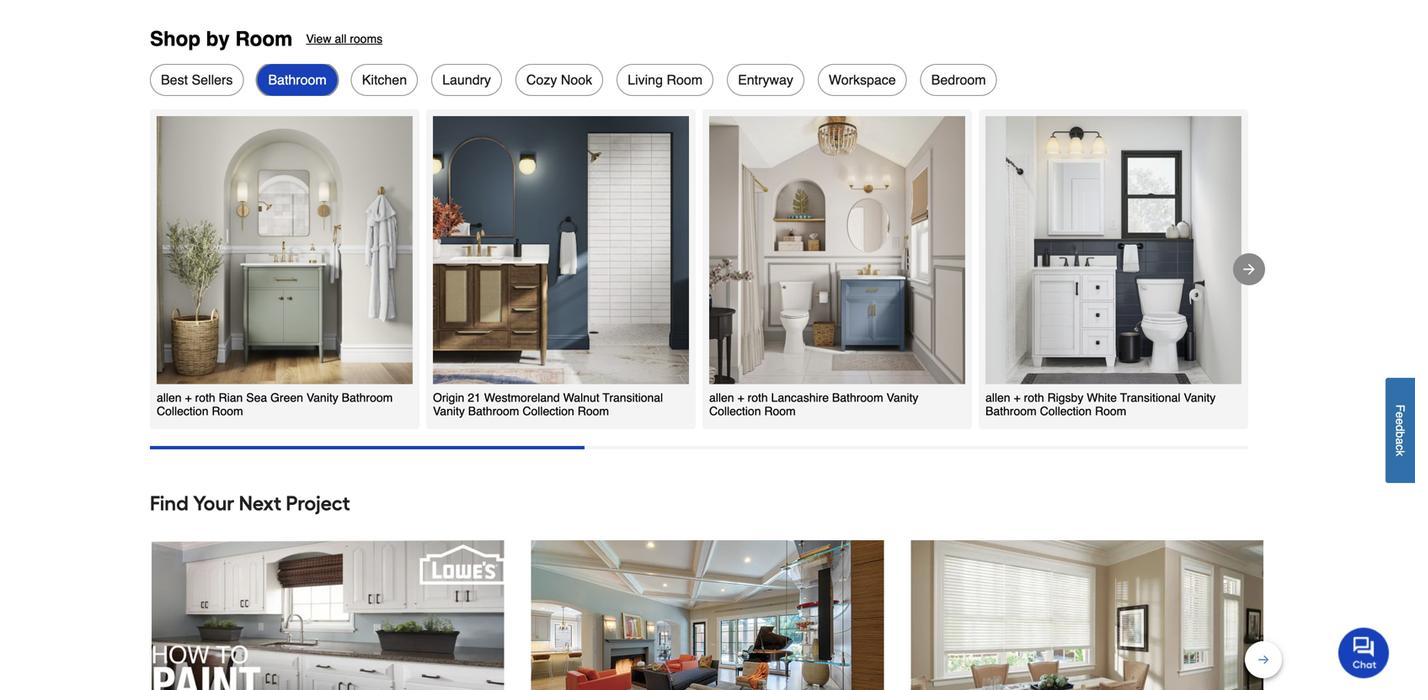 Task type: vqa. For each thing, say whether or not it's contained in the screenshot.
Medium Mirrors
no



Task type: locate. For each thing, give the bounding box(es) containing it.
allen + roth
[[157, 391, 215, 405], [709, 391, 768, 405], [986, 391, 1045, 405]]

b
[[1394, 432, 1408, 439]]

e up d
[[1394, 412, 1408, 419]]

bathroom
[[268, 72, 327, 88], [342, 391, 393, 405], [832, 391, 884, 405], [468, 405, 519, 418], [986, 405, 1037, 418]]

collection inside westmoreland walnut transitional vanity bathroom collection
[[523, 405, 575, 418]]

bathroom for rigsby white transitional vanity bathroom collection
[[986, 405, 1037, 418]]

4 collection from the left
[[1040, 405, 1092, 418]]

allen for rian sea green vanity bathroom collection
[[157, 391, 182, 405]]

bathroom inside rigsby white transitional vanity bathroom collection
[[986, 405, 1037, 418]]

room right living
[[667, 72, 703, 88]]

k
[[1394, 451, 1408, 457]]

roth left rian
[[195, 391, 215, 405]]

1 horizontal spatial +
[[738, 391, 745, 405]]

2 allen + roth from the left
[[709, 391, 768, 405]]

1 horizontal spatial allen + roth
[[709, 391, 768, 405]]

room for westmoreland walnut transitional vanity bathroom collection
[[575, 405, 609, 418]]

collection inside rian sea green vanity bathroom collection
[[157, 405, 209, 418]]

+
[[185, 391, 192, 405], [738, 391, 745, 405], [1014, 391, 1021, 405]]

3 + from the left
[[1014, 391, 1021, 405]]

roth
[[195, 391, 215, 405], [748, 391, 768, 405], [1024, 391, 1045, 405]]

+ left rigsby
[[1014, 391, 1021, 405]]

allen
[[157, 391, 182, 405], [709, 391, 734, 405], [986, 391, 1011, 405]]

view
[[306, 32, 332, 46]]

allen + roth left rigsby
[[986, 391, 1045, 405]]

1 horizontal spatial allen
[[709, 391, 734, 405]]

bathroom for rian sea green vanity bathroom collection
[[342, 391, 393, 405]]

green
[[271, 391, 303, 405]]

0 horizontal spatial roth
[[195, 391, 215, 405]]

scrollbar
[[150, 447, 585, 450]]

allen left rian
[[157, 391, 182, 405]]

collection inside rigsby white transitional vanity bathroom collection
[[1040, 405, 1092, 418]]

sea
[[246, 391, 267, 405]]

2 roth from the left
[[748, 391, 768, 405]]

+ for rigsby
[[1014, 391, 1021, 405]]

allen left rigsby
[[986, 391, 1011, 405]]

vanity for westmoreland walnut transitional vanity bathroom collection
[[433, 405, 465, 418]]

vanity inside rian sea green vanity bathroom collection
[[307, 391, 338, 405]]

transitional right the white at the right
[[1121, 391, 1181, 405]]

1 horizontal spatial roth
[[748, 391, 768, 405]]

2 horizontal spatial allen
[[986, 391, 1011, 405]]

2 horizontal spatial roth
[[1024, 391, 1045, 405]]

2 horizontal spatial +
[[1014, 391, 1021, 405]]

0 horizontal spatial allen
[[157, 391, 182, 405]]

allen + roth for rigsby white transitional vanity bathroom collection
[[986, 391, 1045, 405]]

2 + from the left
[[738, 391, 745, 405]]

0 horizontal spatial transitional
[[603, 391, 663, 405]]

white
[[1087, 391, 1117, 405]]

+ left the lancashire
[[738, 391, 745, 405]]

best
[[161, 72, 188, 88]]

2 transitional from the left
[[1121, 391, 1181, 405]]

1 roth from the left
[[195, 391, 215, 405]]

collection for westmoreland walnut transitional vanity bathroom collection
[[523, 405, 575, 418]]

rooms
[[350, 32, 383, 46]]

transitional inside westmoreland walnut transitional vanity bathroom collection
[[603, 391, 663, 405]]

vanity for rian sea green vanity bathroom collection
[[307, 391, 338, 405]]

room for lancashire bathroom vanity collection
[[761, 405, 796, 418]]

find
[[150, 492, 189, 516]]

3 roth from the left
[[1024, 391, 1045, 405]]

cozy
[[527, 72, 557, 88]]

allen + roth left rian
[[157, 391, 215, 405]]

1 horizontal spatial transitional
[[1121, 391, 1181, 405]]

1 allen + roth from the left
[[157, 391, 215, 405]]

rian
[[219, 391, 243, 405]]

collection
[[157, 405, 209, 418], [523, 405, 575, 418], [709, 405, 761, 418], [1040, 405, 1092, 418]]

allen + roth for rian sea green vanity bathroom collection
[[157, 391, 215, 405]]

vanity inside westmoreland walnut transitional vanity bathroom collection
[[433, 405, 465, 418]]

kitchen
[[362, 72, 407, 88]]

transitional inside rigsby white transitional vanity bathroom collection
[[1121, 391, 1181, 405]]

rian sea green vanity bathroom collection
[[157, 391, 393, 418]]

2 collection from the left
[[523, 405, 575, 418]]

room
[[235, 27, 293, 50], [667, 72, 703, 88], [209, 405, 243, 418], [575, 405, 609, 418], [761, 405, 796, 418], [1092, 405, 1127, 418]]

view all rooms link
[[306, 27, 383, 51]]

transitional right walnut
[[603, 391, 663, 405]]

room down the lancashire
[[761, 405, 796, 418]]

1 allen from the left
[[157, 391, 182, 405]]

room down walnut
[[575, 405, 609, 418]]

bathroom inside rian sea green vanity bathroom collection
[[342, 391, 393, 405]]

sellers
[[192, 72, 233, 88]]

1 transitional from the left
[[603, 391, 663, 405]]

1 collection from the left
[[157, 405, 209, 418]]

walnut
[[563, 391, 600, 405]]

bathroom for westmoreland walnut transitional vanity bathroom collection
[[468, 405, 519, 418]]

2 horizontal spatial allen + roth
[[986, 391, 1045, 405]]

e
[[1394, 412, 1408, 419], [1394, 419, 1408, 425]]

+ for rian
[[185, 391, 192, 405]]

transitional
[[603, 391, 663, 405], [1121, 391, 1181, 405]]

bedroom
[[932, 72, 986, 88]]

3 allen + roth from the left
[[986, 391, 1045, 405]]

e up b
[[1394, 419, 1408, 425]]

+ left rian
[[185, 391, 192, 405]]

room down rian
[[209, 405, 243, 418]]

vanity
[[307, 391, 338, 405], [887, 391, 919, 405], [1184, 391, 1216, 405], [433, 405, 465, 418]]

allen left the lancashire
[[709, 391, 734, 405]]

3 collection from the left
[[709, 405, 761, 418]]

bathroom inside the lancashire bathroom vanity collection
[[832, 391, 884, 405]]

next
[[239, 492, 282, 516]]

roth left the lancashire
[[748, 391, 768, 405]]

roth left rigsby
[[1024, 391, 1045, 405]]

allen + roth left the lancashire
[[709, 391, 768, 405]]

project
[[286, 492, 350, 516]]

room down the white at the right
[[1092, 405, 1127, 418]]

origin 21
[[433, 391, 481, 405]]

0 horizontal spatial +
[[185, 391, 192, 405]]

room for rigsby white transitional vanity bathroom collection
[[1092, 405, 1127, 418]]

vanity inside rigsby white transitional vanity bathroom collection
[[1184, 391, 1216, 405]]

bathroom inside westmoreland walnut transitional vanity bathroom collection
[[468, 405, 519, 418]]

+ for lancashire
[[738, 391, 745, 405]]

0 horizontal spatial allen + roth
[[157, 391, 215, 405]]

1 + from the left
[[185, 391, 192, 405]]

3 allen from the left
[[986, 391, 1011, 405]]

f
[[1394, 405, 1408, 412]]

2 allen from the left
[[709, 391, 734, 405]]



Task type: describe. For each thing, give the bounding box(es) containing it.
a
[[1394, 439, 1408, 445]]

your
[[193, 492, 235, 516]]

rigsby
[[1048, 391, 1084, 405]]

room right by
[[235, 27, 293, 50]]

arrow right image
[[1241, 261, 1258, 278]]

collection for rian sea green vanity bathroom collection
[[157, 405, 209, 418]]

2 e from the top
[[1394, 419, 1408, 425]]

roth for lancashire
[[748, 391, 768, 405]]

laundry
[[442, 72, 491, 88]]

entryway
[[738, 72, 794, 88]]

vanity for rigsby white transitional vanity bathroom collection
[[1184, 391, 1216, 405]]

roth for rigsby
[[1024, 391, 1045, 405]]

f e e d b a c k
[[1394, 405, 1408, 457]]

21
[[468, 391, 481, 405]]

allen for lancashire bathroom vanity collection
[[709, 391, 734, 405]]

allen for rigsby white transitional vanity bathroom collection
[[986, 391, 1011, 405]]

rigsby white transitional vanity bathroom collection
[[986, 391, 1216, 418]]

room for rian sea green vanity bathroom collection
[[209, 405, 243, 418]]

westmoreland walnut transitional vanity bathroom collection
[[433, 391, 663, 418]]

all
[[335, 32, 347, 46]]

vanity inside the lancashire bathroom vanity collection
[[887, 391, 919, 405]]

transitional for walnut
[[603, 391, 663, 405]]

chat invite button image
[[1339, 628, 1390, 679]]

lancashire bathroom vanity collection
[[709, 391, 919, 418]]

lancashire
[[771, 391, 829, 405]]

f e e d b a c k button
[[1386, 378, 1416, 484]]

best sellers
[[161, 72, 233, 88]]

view all rooms
[[306, 32, 383, 46]]

nook
[[561, 72, 593, 88]]

shop
[[150, 27, 201, 50]]

collection for rigsby white transitional vanity bathroom collection
[[1040, 405, 1092, 418]]

westmoreland
[[484, 391, 560, 405]]

roth for rian
[[195, 391, 215, 405]]

shop by room
[[150, 27, 293, 50]]

workspace
[[829, 72, 896, 88]]

by
[[206, 27, 230, 50]]

find your next project heading
[[150, 487, 1266, 521]]

c
[[1394, 445, 1408, 451]]

living room
[[628, 72, 703, 88]]

collection inside the lancashire bathroom vanity collection
[[709, 405, 761, 418]]

cozy nook
[[527, 72, 593, 88]]

d
[[1394, 425, 1408, 432]]

origin
[[433, 391, 465, 405]]

living
[[628, 72, 663, 88]]

allen + roth for lancashire bathroom vanity collection
[[709, 391, 768, 405]]

1 e from the top
[[1394, 412, 1408, 419]]

find your next project
[[150, 492, 350, 516]]

transitional for white
[[1121, 391, 1181, 405]]



